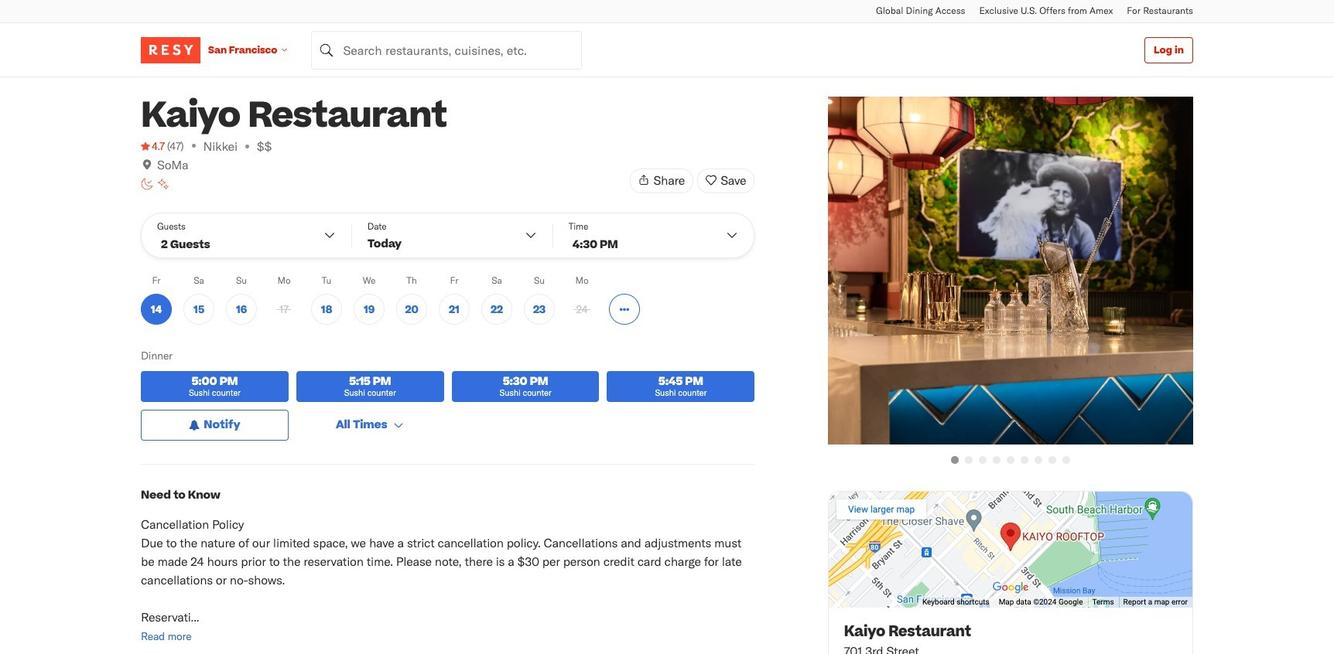 Task type: describe. For each thing, give the bounding box(es) containing it.
4.7 out of 5 stars image
[[141, 139, 165, 154]]



Task type: vqa. For each thing, say whether or not it's contained in the screenshot.
FIELD
yes



Task type: locate. For each thing, give the bounding box(es) containing it.
None field
[[312, 31, 583, 69]]

Search restaurants, cuisines, etc. text field
[[312, 31, 583, 69]]



